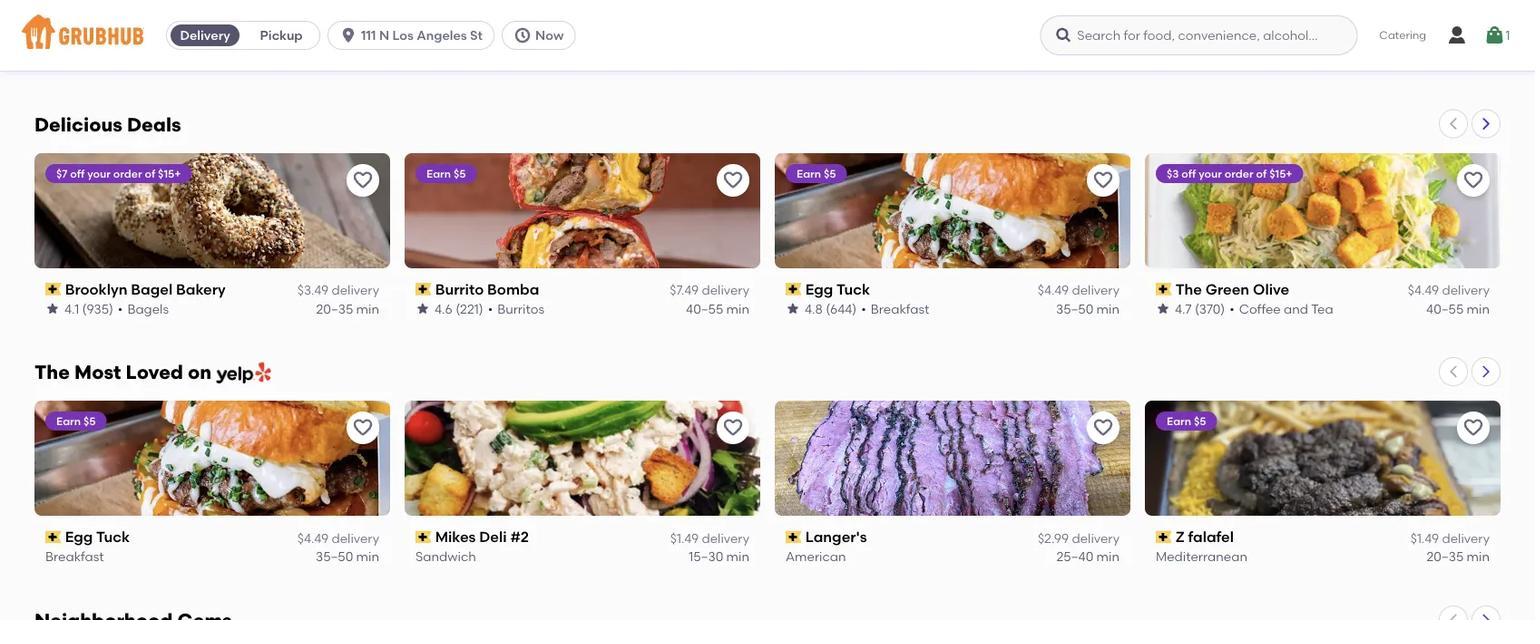 Task type: locate. For each thing, give the bounding box(es) containing it.
2 off from the left
[[1182, 166, 1197, 180]]

3 caret right icon image from the top
[[1479, 614, 1494, 621]]

star icon image
[[416, 53, 430, 67], [1156, 53, 1171, 67], [45, 301, 60, 316], [416, 301, 430, 316], [786, 301, 801, 316], [1156, 301, 1171, 316]]

0 vertical spatial 35–50
[[1057, 301, 1094, 316]]

order right $3
[[1225, 166, 1254, 180]]

111
[[361, 28, 376, 43]]

40–55
[[686, 301, 724, 316], [1427, 301, 1464, 316]]

$3 off your order of $15+
[[1167, 166, 1293, 180]]

$7 off your order of $15+
[[56, 166, 181, 180]]

pickup
[[260, 28, 303, 43]]

(370)
[[1195, 301, 1226, 316]]

Search for food, convenience, alcohol... search field
[[1040, 15, 1358, 55]]

1 vertical spatial breakfast
[[45, 549, 104, 565]]

langer's
[[806, 529, 867, 547]]

1 horizontal spatial $1.99 delivery
[[1411, 34, 1490, 49]]

1 horizontal spatial $4.49 delivery
[[1038, 282, 1120, 298]]

bagels down brooklyn bagel bakery
[[127, 301, 169, 316]]

2 40–55 from the left
[[1427, 301, 1464, 316]]

4.8 left (77)
[[64, 52, 82, 68]]

0 horizontal spatial $15+
[[158, 166, 181, 180]]

• right (644)
[[862, 301, 867, 316]]

the most loved on
[[34, 361, 216, 385]]

brooklyn bagel bakery logo image
[[34, 153, 390, 268]]

1 horizontal spatial the
[[1176, 280, 1203, 298]]

off for brooklyn
[[70, 166, 85, 180]]

$3
[[1167, 166, 1179, 180]]

your right $7
[[87, 166, 111, 180]]

1 horizontal spatial bagels
[[871, 52, 912, 68]]

• right (169)
[[487, 52, 492, 68]]

0 vertical spatial caret left icon image
[[1447, 116, 1461, 131]]

1 horizontal spatial 35–50
[[1057, 301, 1094, 316]]

2 $1.99 from the left
[[1411, 34, 1440, 49]]

proceed to checkout
[[1096, 555, 1228, 570]]

1 horizontal spatial 4.8
[[805, 301, 823, 316]]

save this restaurant image
[[352, 169, 374, 191], [722, 169, 744, 191], [1093, 418, 1115, 440], [1463, 418, 1485, 440]]

$1.49 delivery for z falafel
[[1411, 531, 1490, 546]]

1 horizontal spatial $1.99
[[1411, 34, 1440, 49]]

0 horizontal spatial egg tuck
[[65, 529, 130, 547]]

breakfast
[[871, 301, 930, 316], [45, 549, 104, 565]]

1 40–55 from the left
[[686, 301, 724, 316]]

4.6 for 4.6 (382)
[[805, 52, 823, 68]]

1 $1.99 delivery from the left
[[300, 34, 379, 49]]

svg image
[[1484, 25, 1506, 46], [340, 26, 358, 44]]

0 vertical spatial tuck
[[837, 280, 870, 298]]

1 horizontal spatial order
[[1225, 166, 1254, 180]]

2 horizontal spatial $1.49
[[1411, 531, 1440, 546]]

0 horizontal spatial 35–50 min
[[316, 549, 379, 565]]

0 horizontal spatial svg image
[[340, 26, 358, 44]]

1 your from the left
[[87, 166, 111, 180]]

$4.49 delivery
[[1038, 282, 1120, 298], [1408, 282, 1490, 298], [298, 531, 379, 546]]

0 horizontal spatial 40–55 min
[[686, 301, 750, 316]]

0 horizontal spatial $1.49
[[671, 531, 699, 546]]

2 caret left icon image from the top
[[1447, 365, 1461, 380]]

• breakfast
[[862, 301, 930, 316]]

the left most
[[34, 361, 70, 385]]

1 $1.99 from the left
[[300, 34, 329, 49]]

1 horizontal spatial $1.49
[[1041, 34, 1069, 49]]

1 horizontal spatial • american
[[1236, 52, 1306, 68]]

of down deals
[[145, 166, 155, 180]]

star icon image left 4.6 (221)
[[416, 301, 430, 316]]

0 horizontal spatial off
[[70, 166, 85, 180]]

earn $5
[[427, 166, 466, 180], [797, 166, 836, 180], [56, 415, 96, 428], [1167, 415, 1207, 428]]

$1.99 for chick-fil-a
[[300, 34, 329, 49]]

1 vertical spatial bagels
[[127, 301, 169, 316]]

$1.99 delivery left los
[[300, 34, 379, 49]]

1 vertical spatial 4.8
[[805, 301, 823, 316]]

bagels right (382)
[[871, 52, 912, 68]]

subscription pass image left green in the top right of the page
[[1156, 283, 1172, 296]]

coffee
[[1240, 301, 1281, 316]]

1 vertical spatial tuck
[[96, 529, 130, 547]]

• down the burrito bomba
[[488, 301, 493, 316]]

0 horizontal spatial $4.49 delivery
[[298, 531, 379, 546]]

$1.99 left 1 button
[[1411, 34, 1440, 49]]

1 of from the left
[[145, 166, 155, 180]]

$15+ for bakery
[[158, 166, 181, 180]]

1 vertical spatial 4.6
[[435, 301, 453, 316]]

mikes deli #2 logo image
[[405, 401, 761, 517]]

$1.99 delivery left 1
[[1411, 34, 1490, 49]]

$15+
[[158, 166, 181, 180], [1270, 166, 1293, 180]]

4.7
[[1175, 301, 1192, 316]]

40–55 min for burrito bomba
[[686, 301, 750, 316]]

2 $1.99 delivery from the left
[[1411, 34, 1490, 49]]

of
[[145, 166, 155, 180], [1257, 166, 1267, 180]]

subscription pass image left z
[[1156, 531, 1172, 544]]

deals
[[127, 113, 181, 136]]

0 horizontal spatial your
[[87, 166, 111, 180]]

• right (1645)
[[1236, 52, 1241, 68]]

subscription pass image for brooklyn bagel bakery
[[45, 283, 61, 296]]

1 vertical spatial 35–50
[[316, 549, 353, 565]]

egg tuck
[[806, 280, 870, 298], [65, 529, 130, 547]]

of right $3
[[1257, 166, 1267, 180]]

n
[[379, 28, 389, 43]]

caret right icon image
[[1479, 116, 1494, 131], [1479, 365, 1494, 380], [1479, 614, 1494, 621]]

$1.99 delivery for ihop
[[1411, 34, 1490, 49]]

1 horizontal spatial svg image
[[1484, 25, 1506, 46]]

• down 'the green olive'
[[1230, 301, 1235, 316]]

• right (935)
[[118, 301, 123, 316]]

0 vertical spatial egg tuck
[[806, 280, 870, 298]]

4.8 left (644)
[[805, 301, 823, 316]]

2 40–55 min from the left
[[1427, 301, 1490, 316]]

2 vertical spatial caret left icon image
[[1447, 614, 1461, 621]]

save this restaurant button
[[347, 164, 379, 196], [717, 164, 750, 196], [1087, 164, 1120, 196], [1458, 164, 1490, 196], [347, 412, 379, 445], [717, 412, 750, 445], [1087, 412, 1120, 445], [1458, 412, 1490, 445]]

1 horizontal spatial 40–55 min
[[1427, 301, 1490, 316]]

order down delicious deals
[[113, 166, 142, 180]]

0 horizontal spatial of
[[145, 166, 155, 180]]

• american down now button
[[487, 52, 557, 68]]

(935)
[[82, 301, 113, 316]]

delivery button
[[167, 21, 243, 50]]

0 horizontal spatial $1.49 delivery
[[671, 531, 750, 546]]

3.9
[[1175, 52, 1193, 68]]

0 vertical spatial 35–50 min
[[1057, 301, 1120, 316]]

the green olive logo image
[[1145, 153, 1501, 268]]

1 vertical spatial 35–50 min
[[316, 549, 379, 565]]

burrito
[[435, 280, 484, 298]]

mcdonald's link
[[416, 30, 750, 51]]

sandwich
[[416, 549, 476, 565]]

0 horizontal spatial • american
[[487, 52, 557, 68]]

0 horizontal spatial 4.8
[[64, 52, 82, 68]]

1 • american from the left
[[487, 52, 557, 68]]

0 vertical spatial breakfast
[[871, 301, 930, 316]]

4.6 down burrito
[[435, 301, 453, 316]]

$1.49 delivery
[[1041, 34, 1120, 49], [671, 531, 750, 546], [1411, 531, 1490, 546]]

#2
[[511, 529, 529, 547]]

bakery
[[176, 280, 226, 298]]

20–35 for z falafel
[[1427, 549, 1464, 565]]

2 horizontal spatial $4.49 delivery
[[1408, 282, 1490, 298]]

•
[[112, 52, 117, 68], [487, 52, 492, 68], [1236, 52, 1241, 68], [118, 301, 123, 316], [488, 301, 493, 316], [862, 301, 867, 316], [1230, 301, 1235, 316]]

$1.49 delivery for mikes deli #2
[[671, 531, 750, 546]]

0 horizontal spatial 40–55
[[686, 301, 724, 316]]

1 order from the left
[[113, 166, 142, 180]]

your
[[87, 166, 111, 180], [1199, 166, 1223, 180]]

0 horizontal spatial order
[[113, 166, 142, 180]]

subscription pass image
[[45, 283, 61, 296], [416, 283, 432, 296], [1156, 283, 1172, 296], [1156, 531, 1172, 544]]

langer's logo image
[[775, 401, 1131, 517]]

$4.49 delivery for coffee and tea
[[1408, 282, 1490, 298]]

the for the green olive
[[1176, 280, 1203, 298]]

4.6 for 4.6 (221)
[[435, 301, 453, 316]]

svg image inside now button
[[514, 26, 532, 44]]

• american for $1.99 delivery
[[1236, 52, 1306, 68]]

0 horizontal spatial svg image
[[514, 26, 532, 44]]

4.6 left (382)
[[805, 52, 823, 68]]

2 order from the left
[[1225, 166, 1254, 180]]

egg tuck logo image
[[775, 153, 1131, 268], [34, 401, 390, 517]]

svg image for 111 n los angeles st
[[340, 26, 358, 44]]

2 your from the left
[[1199, 166, 1223, 180]]

2 horizontal spatial $4.49
[[1408, 282, 1440, 298]]

2 caret right icon image from the top
[[1479, 365, 1494, 380]]

svg image
[[1447, 25, 1469, 46], [514, 26, 532, 44], [1055, 26, 1073, 44]]

svg image inside 1 button
[[1484, 25, 1506, 46]]

star icon image left 3.9
[[1156, 53, 1171, 67]]

tuck
[[837, 280, 870, 298], [96, 529, 130, 547]]

z falafel logo image
[[1145, 401, 1501, 517]]

2 of from the left
[[1257, 166, 1267, 180]]

earn
[[427, 166, 451, 180], [797, 166, 821, 180], [56, 415, 81, 428], [1167, 415, 1192, 428]]

subscription pass image
[[45, 34, 61, 47], [416, 34, 432, 47], [1156, 34, 1172, 47], [786, 283, 802, 296], [45, 531, 61, 544], [416, 531, 432, 544], [786, 531, 802, 544]]

• burritos
[[488, 301, 545, 316]]

$2.99 delivery
[[1038, 531, 1120, 546]]

• right (77)
[[112, 52, 117, 68]]

1 horizontal spatial 4.6
[[805, 52, 823, 68]]

0 horizontal spatial 4.6
[[435, 301, 453, 316]]

star icon image left 4.7
[[1156, 301, 1171, 316]]

1 horizontal spatial your
[[1199, 166, 1223, 180]]

1 vertical spatial caret right icon image
[[1479, 365, 1494, 380]]

0 horizontal spatial bagels
[[127, 301, 169, 316]]

2 vertical spatial caret right icon image
[[1479, 614, 1494, 621]]

(77)
[[86, 52, 107, 68]]

off
[[70, 166, 85, 180], [1182, 166, 1197, 180]]

main navigation navigation
[[0, 0, 1536, 71]]

0 vertical spatial egg
[[806, 280, 834, 298]]

order for green
[[1225, 166, 1254, 180]]

3.7 (169)
[[435, 52, 483, 68]]

off right $3
[[1182, 166, 1197, 180]]

mikes deli #2
[[435, 529, 529, 547]]

1 $15+ from the left
[[158, 166, 181, 180]]

1 horizontal spatial $15+
[[1270, 166, 1293, 180]]

1 horizontal spatial 35–50 min
[[1057, 301, 1120, 316]]

4.6 (221)
[[435, 301, 483, 316]]

20–35 min
[[316, 52, 379, 68], [687, 52, 750, 68], [1057, 52, 1120, 68], [1427, 52, 1490, 68], [316, 301, 379, 316], [1427, 549, 1490, 565]]

0 horizontal spatial the
[[34, 361, 70, 385]]

1 horizontal spatial off
[[1182, 166, 1197, 180]]

0 horizontal spatial egg
[[65, 529, 93, 547]]

35–50 min for the topmost egg tuck logo
[[1057, 301, 1120, 316]]

1 horizontal spatial breakfast
[[871, 301, 930, 316]]

delivery
[[332, 34, 379, 49], [1072, 34, 1120, 49], [1443, 34, 1490, 49], [332, 282, 379, 298], [702, 282, 750, 298], [1072, 282, 1120, 298], [1443, 282, 1490, 298], [332, 531, 379, 546], [702, 531, 750, 546], [1072, 531, 1120, 546], [1443, 531, 1490, 546]]

0 vertical spatial the
[[1176, 280, 1203, 298]]

$1.99 delivery
[[300, 34, 379, 49], [1411, 34, 1490, 49]]

$5
[[454, 166, 466, 180], [824, 166, 836, 180], [83, 415, 96, 428], [1194, 415, 1207, 428]]

min
[[356, 52, 379, 68], [727, 52, 750, 68], [1097, 52, 1120, 68], [1467, 52, 1490, 68], [356, 301, 379, 316], [727, 301, 750, 316], [1097, 301, 1120, 316], [1467, 301, 1490, 316], [356, 549, 379, 565], [727, 549, 750, 565], [1097, 549, 1120, 565], [1467, 549, 1490, 565]]

0 vertical spatial 4.6
[[805, 52, 823, 68]]

(1645)
[[1196, 52, 1232, 68]]

1 horizontal spatial of
[[1257, 166, 1267, 180]]

1 horizontal spatial $1.49 delivery
[[1041, 34, 1120, 49]]

caret right icon image for the most loved on
[[1479, 365, 1494, 380]]

subscription pass image left burrito
[[416, 283, 432, 296]]

1 vertical spatial egg
[[65, 529, 93, 547]]

0 vertical spatial caret right icon image
[[1479, 116, 1494, 131]]

svg image inside 111 n los angeles st button
[[340, 26, 358, 44]]

0 horizontal spatial egg tuck logo image
[[34, 401, 390, 517]]

0 horizontal spatial $1.99 delivery
[[300, 34, 379, 49]]

20–35 min for brooklyn bagel bakery
[[316, 301, 379, 316]]

1 vertical spatial egg tuck logo image
[[34, 401, 390, 517]]

(382)
[[826, 52, 857, 68]]

25–40
[[1057, 549, 1094, 565]]

20–35 min for z falafel
[[1427, 549, 1490, 565]]

star icon image left 4.8 (644)
[[786, 301, 801, 316]]

1 horizontal spatial 40–55
[[1427, 301, 1464, 316]]

1 horizontal spatial $4.49
[[1038, 282, 1069, 298]]

(644)
[[826, 301, 857, 316]]

1 caret left icon image from the top
[[1447, 116, 1461, 131]]

1 caret right icon image from the top
[[1479, 116, 1494, 131]]

off right $7
[[70, 166, 85, 180]]

4.1 (935)
[[64, 301, 113, 316]]

1 horizontal spatial egg tuck
[[806, 280, 870, 298]]

1 off from the left
[[70, 166, 85, 180]]

now button
[[502, 21, 583, 50]]

star icon image left 4.1
[[45, 301, 60, 316]]

2 • american from the left
[[1236, 52, 1306, 68]]

1 vertical spatial the
[[34, 361, 70, 385]]

$7.49
[[670, 282, 699, 298]]

subscription pass image left brooklyn at the left top
[[45, 283, 61, 296]]

0 vertical spatial 4.8
[[64, 52, 82, 68]]

1 40–55 min from the left
[[686, 301, 750, 316]]

subscription pass image for the green olive
[[1156, 283, 1172, 296]]

now
[[536, 28, 564, 43]]

the
[[1176, 280, 1203, 298], [34, 361, 70, 385]]

your right $3
[[1199, 166, 1223, 180]]

the up 4.7
[[1176, 280, 1203, 298]]

1 vertical spatial egg tuck
[[65, 529, 130, 547]]

1 vertical spatial caret left icon image
[[1447, 365, 1461, 380]]

2 horizontal spatial $1.49 delivery
[[1411, 531, 1490, 546]]

2 $15+ from the left
[[1270, 166, 1293, 180]]

35–50 min
[[1057, 301, 1120, 316], [316, 549, 379, 565]]

fil-
[[112, 32, 131, 49]]

• american right (1645)
[[1236, 52, 1306, 68]]

$1.99
[[300, 34, 329, 49], [1411, 34, 1440, 49]]

4.8 (77) • american
[[64, 52, 182, 68]]

save this restaurant image
[[1093, 169, 1115, 191], [1463, 169, 1485, 191], [352, 418, 374, 440], [722, 418, 744, 440]]

• for ihop
[[1236, 52, 1241, 68]]

save this restaurant image for the green olive logo at top
[[1463, 169, 1485, 191]]

0 horizontal spatial $1.99
[[300, 34, 329, 49]]

angeles
[[417, 28, 467, 43]]

• american
[[487, 52, 557, 68], [1236, 52, 1306, 68]]

1 horizontal spatial svg image
[[1055, 26, 1073, 44]]

$1.49 inside $1.49 delivery link
[[1041, 34, 1069, 49]]

1 horizontal spatial egg tuck logo image
[[775, 153, 1131, 268]]

bomba
[[488, 280, 539, 298]]

caret left icon image
[[1447, 116, 1461, 131], [1447, 365, 1461, 380], [1447, 614, 1461, 621]]

0 horizontal spatial $4.49
[[298, 531, 329, 546]]

delicious
[[34, 113, 122, 136]]

$1.99 left 111
[[300, 34, 329, 49]]



Task type: vqa. For each thing, say whether or not it's contained in the screenshot.
the topmost Mexican
no



Task type: describe. For each thing, give the bounding box(es) containing it.
1
[[1506, 28, 1511, 43]]

olive
[[1253, 280, 1290, 298]]

$1.49 for z falafel
[[1411, 531, 1440, 546]]

• for burrito bomba
[[488, 301, 493, 316]]

z falafel
[[1176, 529, 1234, 547]]

1 horizontal spatial tuck
[[837, 280, 870, 298]]

$7
[[56, 166, 68, 180]]

save this restaurant image for burrito bomba
[[722, 169, 744, 191]]

american down now button
[[497, 52, 557, 68]]

2 horizontal spatial svg image
[[1447, 25, 1469, 46]]

• for egg tuck
[[862, 301, 867, 316]]

subscription pass image inside mcdonald's link
[[416, 34, 432, 47]]

tea
[[1312, 301, 1334, 316]]

mikes
[[435, 529, 476, 547]]

los
[[393, 28, 414, 43]]

on
[[188, 361, 212, 385]]

subscription pass image for burrito bomba
[[416, 283, 432, 296]]

to
[[1151, 555, 1164, 570]]

25–40 min
[[1057, 549, 1120, 565]]

off for the
[[1182, 166, 1197, 180]]

(169)
[[455, 52, 483, 68]]

• for brooklyn bagel bakery
[[118, 301, 123, 316]]

checkout
[[1167, 555, 1228, 570]]

save this restaurant image for z falafel
[[1463, 418, 1485, 440]]

star icon image for bagel
[[45, 301, 60, 316]]

order for bagel
[[113, 166, 142, 180]]

star icon image for bomba
[[416, 301, 430, 316]]

$1.49 delivery inside $1.49 delivery link
[[1041, 34, 1120, 49]]

green
[[1206, 280, 1250, 298]]

proceed to checkout button
[[1040, 546, 1283, 579]]

$3.49 delivery
[[297, 282, 379, 298]]

1 horizontal spatial egg
[[806, 280, 834, 298]]

0 vertical spatial egg tuck logo image
[[775, 153, 1131, 268]]

$4.49 delivery for breakfast
[[1038, 282, 1120, 298]]

burrito bomba logo image
[[405, 153, 761, 268]]

• coffee and tea
[[1230, 301, 1334, 316]]

deli
[[479, 529, 507, 547]]

american down a
[[121, 52, 182, 68]]

4.8 for 4.8 (644)
[[805, 301, 823, 316]]

20–35 for chick-fil-a
[[316, 52, 353, 68]]

0 horizontal spatial breakfast
[[45, 549, 104, 565]]

your for the
[[1199, 166, 1223, 180]]

$1.49 for mikes deli #2
[[671, 531, 699, 546]]

mediterranean
[[1156, 549, 1248, 565]]

of for green
[[1257, 166, 1267, 180]]

z
[[1176, 529, 1185, 547]]

the for the most loved on
[[34, 361, 70, 385]]

caret left icon image for the most loved on
[[1447, 365, 1461, 380]]

20–35 for ihop
[[1427, 52, 1464, 68]]

brooklyn
[[65, 280, 128, 298]]

35–50 min for egg tuck logo to the bottom
[[316, 549, 379, 565]]

of for bagel
[[145, 166, 155, 180]]

• american for mcdonald's
[[487, 52, 557, 68]]

svg image for 1
[[1484, 25, 1506, 46]]

40–55 for the green olive
[[1427, 301, 1464, 316]]

chick-fil-a
[[65, 32, 142, 49]]

20–35 min for ihop
[[1427, 52, 1490, 68]]

burritos
[[498, 301, 545, 316]]

3.9 (1645)
[[1175, 52, 1232, 68]]

save this restaurant image for brooklyn bagel bakery
[[352, 169, 374, 191]]

$3.49
[[297, 282, 329, 298]]

subscription pass image for z falafel
[[1156, 531, 1172, 544]]

caret right icon image for delicious deals
[[1479, 116, 1494, 131]]

american right (1645)
[[1246, 52, 1306, 68]]

3.7
[[435, 52, 452, 68]]

$4.49 for breakfast
[[1038, 282, 1069, 298]]

brooklyn bagel bakery
[[65, 280, 226, 298]]

loved
[[126, 361, 183, 385]]

15–30
[[689, 549, 724, 565]]

american down langer's
[[786, 549, 846, 565]]

star icon image left 3.7
[[416, 53, 430, 67]]

$4.49 for coffee and tea
[[1408, 282, 1440, 298]]

4.8 for 4.8 (77) • american
[[64, 52, 82, 68]]

0 horizontal spatial tuck
[[96, 529, 130, 547]]

save this restaurant image for the topmost egg tuck logo
[[1093, 169, 1115, 191]]

4.8 (644)
[[805, 301, 857, 316]]

1 button
[[1484, 19, 1511, 52]]

$1.49 delivery link
[[786, 30, 1120, 51]]

3 caret left icon image from the top
[[1447, 614, 1461, 621]]

4.7 (370)
[[1175, 301, 1226, 316]]

st
[[470, 28, 483, 43]]

$1.99 for ihop
[[1411, 34, 1440, 49]]

your for brooklyn
[[87, 166, 111, 180]]

and
[[1284, 301, 1309, 316]]

chick-
[[65, 32, 112, 49]]

bagel
[[131, 280, 173, 298]]

111 n los angeles st button
[[328, 21, 502, 50]]

(221)
[[456, 301, 483, 316]]

0 horizontal spatial 35–50
[[316, 549, 353, 565]]

4.1
[[64, 301, 79, 316]]

• bagels
[[118, 301, 169, 316]]

40–55 for burrito bomba
[[686, 301, 724, 316]]

falafel
[[1189, 529, 1234, 547]]

0 vertical spatial bagels
[[871, 52, 912, 68]]

the green olive
[[1176, 280, 1290, 298]]

ihop
[[1176, 32, 1213, 49]]

delicious deals
[[34, 113, 181, 136]]

burrito bomba
[[435, 280, 539, 298]]

catering button
[[1367, 15, 1440, 56]]

most
[[74, 361, 121, 385]]

pickup button
[[243, 21, 320, 50]]

• for the green olive
[[1230, 301, 1235, 316]]

star icon image for tuck
[[786, 301, 801, 316]]

$1.99 delivery for chick-fil-a
[[300, 34, 379, 49]]

delivery inside $1.49 delivery link
[[1072, 34, 1120, 49]]

15–30 min
[[689, 549, 750, 565]]

111 n los angeles st
[[361, 28, 483, 43]]

20–35 for brooklyn bagel bakery
[[316, 301, 353, 316]]

a
[[131, 32, 142, 49]]

catering
[[1380, 28, 1427, 42]]

proceed
[[1096, 555, 1148, 570]]

$15+ for olive
[[1270, 166, 1293, 180]]

save this restaurant image for egg tuck logo to the bottom
[[352, 418, 374, 440]]

40–55 min for the green olive
[[1427, 301, 1490, 316]]

mcdonald's
[[435, 32, 520, 49]]

20–35 min for chick-fil-a
[[316, 52, 379, 68]]

delivery
[[180, 28, 230, 43]]

4.6 (382)
[[805, 52, 857, 68]]

$7.49 delivery
[[670, 282, 750, 298]]

star icon image for green
[[1156, 301, 1171, 316]]

$2.99
[[1038, 531, 1069, 546]]

caret left icon image for delicious deals
[[1447, 116, 1461, 131]]



